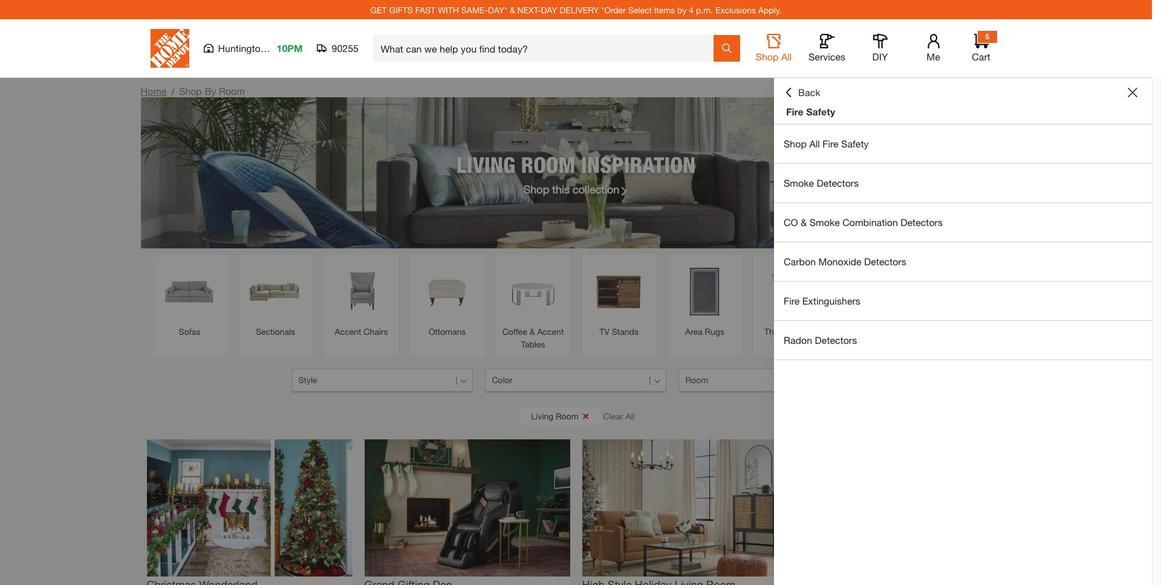 Task type: locate. For each thing, give the bounding box(es) containing it.
shop inside menu
[[784, 138, 807, 149]]

1 vertical spatial all
[[810, 138, 820, 149]]

smoke
[[784, 177, 814, 189], [810, 217, 840, 228]]

1 vertical spatial &
[[801, 217, 807, 228]]

ottomans link
[[416, 261, 478, 338]]

services button
[[808, 34, 847, 63]]

this
[[552, 182, 570, 196]]

all for shop all
[[781, 51, 792, 62]]

1 horizontal spatial stretchy image image
[[364, 440, 570, 577]]

get
[[370, 5, 387, 15]]

inspiration
[[581, 152, 696, 178]]

shop down fire safety
[[784, 138, 807, 149]]

2 vertical spatial fire
[[784, 295, 800, 307]]

style button
[[292, 369, 473, 393]]

shop this collection
[[524, 182, 620, 196]]

collection
[[573, 182, 620, 196]]

smoke up co
[[784, 177, 814, 189]]

1 vertical spatial fire
[[823, 138, 839, 149]]

sectionals image
[[245, 261, 306, 322]]

area rugs link
[[674, 261, 736, 338]]

throw pillows link
[[760, 261, 822, 338]]

0 horizontal spatial accent
[[335, 327, 361, 337]]

ottomans image
[[416, 261, 478, 322]]

safety up smoke detectors
[[841, 138, 869, 149]]

shop right the "/"
[[179, 85, 202, 97]]

accent chairs image
[[331, 261, 392, 322]]

room up this at the top left of page
[[521, 152, 576, 178]]

living room button
[[519, 407, 602, 426]]

combination
[[843, 217, 898, 228]]

with
[[438, 5, 459, 15]]

by
[[205, 85, 216, 97]]

accent left "chairs"
[[335, 327, 361, 337]]

day*
[[488, 5, 508, 15]]

living room inspiration
[[457, 152, 696, 178]]

shop all button
[[755, 34, 793, 63]]

& right co
[[801, 217, 807, 228]]

diy
[[873, 51, 888, 62]]

gifts
[[389, 5, 413, 15]]

& inside "coffee & accent tables"
[[530, 327, 535, 337]]

feedback link image
[[1145, 204, 1161, 270]]

2 horizontal spatial stretchy image image
[[582, 440, 788, 577]]

fast
[[415, 5, 436, 15]]

fire up throw pillows
[[784, 295, 800, 307]]

0 vertical spatial fire
[[786, 106, 804, 117]]

detectors down combination
[[864, 256, 907, 267]]

room
[[219, 85, 245, 97], [521, 152, 576, 178], [686, 375, 708, 385], [556, 411, 579, 421]]

living for living room
[[531, 411, 554, 421]]

huntington
[[218, 42, 266, 54]]

throw pillows
[[765, 327, 817, 337]]

drawer close image
[[1128, 88, 1138, 97]]

accent inside "coffee & accent tables"
[[537, 327, 564, 337]]

fire for extinguishers
[[784, 295, 800, 307]]

stretchy image image
[[147, 440, 352, 577], [364, 440, 570, 577], [582, 440, 788, 577]]

ottomans
[[429, 327, 466, 337]]

extinguishers
[[803, 295, 861, 307]]

back button
[[784, 86, 820, 99]]

next-
[[518, 5, 541, 15]]

clear
[[603, 411, 623, 421]]

home
[[141, 85, 167, 97]]

2 vertical spatial &
[[530, 327, 535, 337]]

fire down back button
[[786, 106, 804, 117]]

shop inside button
[[756, 51, 779, 62]]

rugs
[[705, 327, 725, 337]]

1 horizontal spatial all
[[781, 51, 792, 62]]

0 vertical spatial smoke
[[784, 177, 814, 189]]

& up the "tables"
[[530, 327, 535, 337]]

color button
[[485, 369, 667, 393]]

accent up the "tables"
[[537, 327, 564, 337]]

safety down back
[[806, 106, 835, 117]]

1 stretchy image image from the left
[[147, 440, 352, 577]]

tv
[[600, 327, 610, 337]]

shop for shop all fire safety
[[784, 138, 807, 149]]

0 vertical spatial &
[[510, 5, 515, 15]]

0 vertical spatial living
[[457, 152, 515, 178]]

accent
[[335, 327, 361, 337], [537, 327, 564, 337]]

1 horizontal spatial safety
[[841, 138, 869, 149]]

cart 5
[[972, 32, 991, 62]]

detectors down shop all fire safety
[[817, 177, 859, 189]]

coffee & accent tables link
[[502, 261, 564, 351]]

coffee & accent tables image
[[502, 261, 564, 322]]

0 horizontal spatial all
[[626, 411, 635, 421]]

10pm
[[277, 42, 303, 54]]

all right clear
[[626, 411, 635, 421]]

fire for safety
[[786, 106, 804, 117]]

shop down apply.
[[756, 51, 779, 62]]

shop left this at the top left of page
[[524, 182, 549, 196]]

fire down fire safety
[[823, 138, 839, 149]]

shop
[[756, 51, 779, 62], [179, 85, 202, 97], [784, 138, 807, 149], [524, 182, 549, 196]]

menu
[[774, 125, 1152, 361]]

living inside the living room button
[[531, 411, 554, 421]]

smoke right co
[[810, 217, 840, 228]]

all
[[781, 51, 792, 62], [810, 138, 820, 149], [626, 411, 635, 421]]

safety
[[806, 106, 835, 117], [841, 138, 869, 149]]

2 vertical spatial all
[[626, 411, 635, 421]]

p.m.
[[696, 5, 713, 15]]

throw blankets image
[[846, 261, 908, 322]]

2 horizontal spatial &
[[801, 217, 807, 228]]

1 horizontal spatial accent
[[537, 327, 564, 337]]

90255
[[332, 42, 359, 54]]

room button
[[679, 369, 860, 393]]

1 vertical spatial smoke
[[810, 217, 840, 228]]

room down 'color' button
[[556, 411, 579, 421]]

2 accent from the left
[[537, 327, 564, 337]]

0 horizontal spatial stretchy image image
[[147, 440, 352, 577]]

1 accent from the left
[[335, 327, 361, 337]]

fire
[[786, 106, 804, 117], [823, 138, 839, 149], [784, 295, 800, 307]]

/
[[171, 86, 174, 97]]

accent chairs link
[[331, 261, 392, 338]]

0 vertical spatial all
[[781, 51, 792, 62]]

0 vertical spatial safety
[[806, 106, 835, 117]]

1 horizontal spatial &
[[530, 327, 535, 337]]

2 stretchy image image from the left
[[364, 440, 570, 577]]

0 horizontal spatial &
[[510, 5, 515, 15]]

& for coffee & accent tables
[[530, 327, 535, 337]]

area rugs
[[685, 327, 725, 337]]

exclusions
[[716, 5, 756, 15]]

2 horizontal spatial all
[[810, 138, 820, 149]]

carbon
[[784, 256, 816, 267]]

all down fire safety
[[810, 138, 820, 149]]

carbon monoxide detectors
[[784, 256, 907, 267]]

curtains & drapes image
[[932, 261, 994, 322]]

sofas link
[[159, 261, 220, 338]]

all up back button
[[781, 51, 792, 62]]

detectors
[[817, 177, 859, 189], [901, 217, 943, 228], [864, 256, 907, 267], [815, 334, 857, 346]]

& right the day*
[[510, 5, 515, 15]]

area rugs image
[[674, 261, 736, 322]]

0 horizontal spatial living
[[457, 152, 515, 178]]

1 vertical spatial living
[[531, 411, 554, 421]]

apply.
[[758, 5, 782, 15]]

co
[[784, 217, 798, 228]]

by
[[678, 5, 687, 15]]

1 horizontal spatial living
[[531, 411, 554, 421]]

shop all
[[756, 51, 792, 62]]

detectors right "radon" on the bottom of page
[[815, 334, 857, 346]]



Task type: describe. For each thing, give the bounding box(es) containing it.
radon detectors link
[[774, 321, 1152, 360]]

living for living room inspiration
[[457, 152, 515, 178]]

living room
[[531, 411, 579, 421]]

all for shop all fire safety
[[810, 138, 820, 149]]

day
[[541, 5, 557, 15]]

get gifts fast with same-day* & next-day delivery *order select items by 4 p.m. exclusions apply.
[[370, 5, 782, 15]]

radon
[[784, 334, 812, 346]]

pillows
[[790, 327, 817, 337]]

3 stretchy image image from the left
[[582, 440, 788, 577]]

me button
[[914, 34, 953, 63]]

area
[[685, 327, 703, 337]]

0 horizontal spatial safety
[[806, 106, 835, 117]]

huntington park
[[218, 42, 288, 54]]

co & smoke combination detectors link
[[774, 203, 1152, 242]]

me
[[927, 51, 940, 62]]

items
[[654, 5, 675, 15]]

tables
[[521, 339, 545, 350]]

shop for shop this collection
[[524, 182, 549, 196]]

sofas image
[[159, 261, 220, 322]]

shop all fire safety
[[784, 138, 869, 149]]

What can we help you find today? search field
[[381, 36, 713, 61]]

stands
[[612, 327, 639, 337]]

smoke detectors link
[[774, 164, 1152, 203]]

1 vertical spatial safety
[[841, 138, 869, 149]]

home link
[[141, 85, 167, 97]]

sectionals link
[[245, 261, 306, 338]]

*order
[[601, 5, 626, 15]]

accent inside accent chairs link
[[335, 327, 361, 337]]

5
[[985, 32, 989, 41]]

radon detectors
[[784, 334, 857, 346]]

shop this collection link
[[524, 181, 629, 197]]

color
[[492, 375, 513, 385]]

coffee & accent tables
[[502, 327, 564, 350]]

90255 button
[[317, 42, 359, 54]]

smoke detectors
[[784, 177, 859, 189]]

tv stands
[[600, 327, 639, 337]]

cart
[[972, 51, 991, 62]]

throw
[[765, 327, 788, 337]]

accent chairs
[[335, 327, 388, 337]]

home / shop by room
[[141, 85, 245, 97]]

shop all fire safety link
[[774, 125, 1152, 163]]

4
[[689, 5, 694, 15]]

services
[[809, 51, 846, 62]]

& for co & smoke combination detectors
[[801, 217, 807, 228]]

room right by
[[219, 85, 245, 97]]

carbon monoxide detectors link
[[774, 243, 1152, 281]]

fire safety
[[786, 106, 835, 117]]

style
[[299, 375, 317, 385]]

chairs
[[364, 327, 388, 337]]

detectors right combination
[[901, 217, 943, 228]]

shop for shop all
[[756, 51, 779, 62]]

fire extinguishers
[[784, 295, 861, 307]]

clear all button
[[603, 405, 635, 428]]

sofas
[[179, 327, 200, 337]]

the home depot logo image
[[150, 29, 189, 68]]

menu containing shop all fire safety
[[774, 125, 1152, 361]]

all for clear all
[[626, 411, 635, 421]]

select
[[628, 5, 652, 15]]

monoxide
[[819, 256, 862, 267]]

park
[[269, 42, 288, 54]]

room down area
[[686, 375, 708, 385]]

throw pillows image
[[760, 261, 822, 322]]

clear all
[[603, 411, 635, 421]]

back
[[798, 86, 820, 98]]

sectionals
[[256, 327, 295, 337]]

fire extinguishers link
[[774, 282, 1152, 321]]

coffee
[[502, 327, 527, 337]]

diy button
[[861, 34, 900, 63]]

tv stands image
[[588, 261, 650, 322]]

delivery
[[560, 5, 599, 15]]

same-
[[461, 5, 488, 15]]

tv stands link
[[588, 261, 650, 338]]

co & smoke combination detectors
[[784, 217, 943, 228]]



Task type: vqa. For each thing, say whether or not it's contained in the screenshot.
cart link
no



